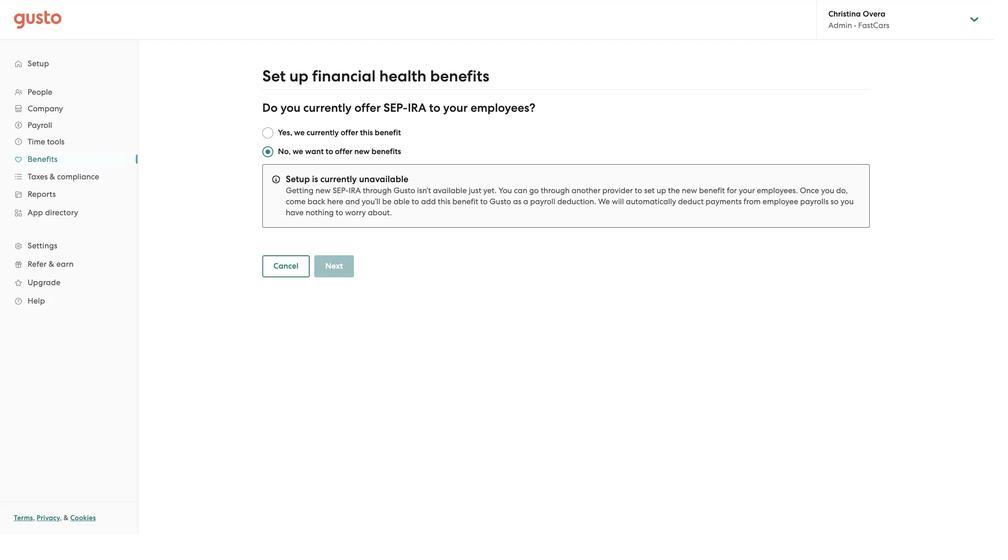 Task type: locate. For each thing, give the bounding box(es) containing it.
getting
[[286, 186, 314, 195]]

0 vertical spatial benefit
[[375, 128, 401, 138]]

1 vertical spatial this
[[438, 197, 451, 206]]

provider
[[603, 186, 633, 195]]

reports
[[28, 190, 56, 199]]

1 horizontal spatial benefits
[[430, 67, 489, 86]]

this up the no, we want to offer new benefits
[[360, 128, 373, 138]]

0 vertical spatial &
[[50, 172, 55, 181]]

back
[[308, 197, 325, 206]]

1 vertical spatial gusto
[[490, 197, 511, 206]]

you right do
[[281, 101, 301, 115]]

0 horizontal spatial benefit
[[375, 128, 401, 138]]

will
[[612, 197, 624, 206]]

we right yes,
[[294, 128, 305, 138]]

1 vertical spatial we
[[293, 147, 303, 157]]

1 vertical spatial &
[[49, 260, 54, 269]]

this
[[360, 128, 373, 138], [438, 197, 451, 206]]

1 horizontal spatial you
[[821, 186, 835, 195]]

0 horizontal spatial through
[[363, 186, 392, 195]]

& right taxes
[[50, 172, 55, 181]]

this down available
[[438, 197, 451, 206]]

2 vertical spatial currently
[[320, 174, 357, 185]]

payroll
[[530, 197, 556, 206]]

1 vertical spatial setup
[[286, 174, 310, 185]]

financial
[[312, 67, 376, 86]]

1 vertical spatial ira
[[349, 186, 361, 195]]

list containing people
[[0, 84, 138, 310]]

gusto down you
[[490, 197, 511, 206]]

gusto up able
[[394, 186, 415, 195]]

currently for you
[[303, 101, 352, 115]]

ira up and
[[349, 186, 361, 195]]

you down do,
[[841, 197, 854, 206]]

do,
[[837, 186, 848, 195]]

& left "earn" on the left of the page
[[49, 260, 54, 269]]

offer down yes, we currently offer this benefit
[[335, 147, 353, 157]]

2 horizontal spatial you
[[841, 197, 854, 206]]

0 horizontal spatial your
[[443, 101, 468, 115]]

ira inside the 'setup is currently unavailable' alert
[[349, 186, 361, 195]]

deduct
[[678, 197, 704, 206]]

0 vertical spatial ira
[[408, 101, 427, 115]]

& left cookies
[[64, 514, 69, 523]]

1 horizontal spatial setup
[[286, 174, 310, 185]]

list
[[0, 84, 138, 310]]

1 vertical spatial currently
[[307, 128, 339, 138]]

setup link
[[9, 55, 128, 72]]

new down yes, we currently offer this benefit
[[354, 147, 370, 157]]

0 vertical spatial setup
[[28, 59, 49, 68]]

taxes
[[28, 172, 48, 181]]

privacy link
[[37, 514, 60, 523]]

, left cookies
[[60, 514, 62, 523]]

add
[[421, 197, 436, 206]]

offer
[[355, 101, 381, 115], [341, 128, 358, 138], [335, 147, 353, 157]]

0 vertical spatial we
[[294, 128, 305, 138]]

1 horizontal spatial your
[[739, 186, 755, 195]]

to
[[429, 101, 441, 115], [326, 147, 333, 157], [635, 186, 642, 195], [412, 197, 419, 206], [480, 197, 488, 206], [336, 208, 343, 217]]

0 horizontal spatial ira
[[349, 186, 361, 195]]

benefit down just
[[453, 197, 478, 206]]

0 vertical spatial sep-
[[384, 101, 408, 115]]

new up deduct
[[682, 186, 697, 195]]

0 horizontal spatial new
[[316, 186, 331, 195]]

compliance
[[57, 172, 99, 181]]

2 through from the left
[[541, 186, 570, 195]]

app directory link
[[9, 204, 128, 221]]

1 vertical spatial up
[[657, 186, 666, 195]]

new up back
[[316, 186, 331, 195]]

0 vertical spatial your
[[443, 101, 468, 115]]

offer up the no, we want to offer new benefits
[[341, 128, 358, 138]]

& inside 'dropdown button'
[[50, 172, 55, 181]]

offer down set up financial health benefits
[[355, 101, 381, 115]]

currently up want
[[307, 128, 339, 138]]

upgrade link
[[9, 274, 128, 291]]

the
[[668, 186, 680, 195]]

1 vertical spatial benefits
[[372, 147, 401, 157]]

payments
[[706, 197, 742, 206]]

0 horizontal spatial you
[[281, 101, 301, 115]]

we right no,
[[293, 147, 303, 157]]

1 horizontal spatial ira
[[408, 101, 427, 115]]

you
[[281, 101, 301, 115], [821, 186, 835, 195], [841, 197, 854, 206]]

1 horizontal spatial this
[[438, 197, 451, 206]]

time tools
[[28, 137, 65, 146]]

able
[[394, 197, 410, 206]]

we
[[598, 197, 610, 206]]

0 horizontal spatial sep-
[[333, 186, 349, 195]]

set up financial health benefits
[[262, 67, 489, 86]]

0 vertical spatial offer
[[355, 101, 381, 115]]

currently for is
[[320, 174, 357, 185]]

1 vertical spatial your
[[739, 186, 755, 195]]

setup up getting
[[286, 174, 310, 185]]

overa
[[863, 9, 886, 19]]

& for compliance
[[50, 172, 55, 181]]

just
[[469, 186, 482, 195]]

through
[[363, 186, 392, 195], [541, 186, 570, 195]]

gusto
[[394, 186, 415, 195], [490, 197, 511, 206]]

, left privacy "link" at the bottom left of page
[[33, 514, 35, 523]]

we for yes,
[[294, 128, 305, 138]]

setup is currently unavailable alert
[[262, 164, 870, 228]]

currently up getting new sep-ira
[[320, 174, 357, 185]]

health
[[379, 67, 427, 86]]

you up so
[[821, 186, 835, 195]]

0 vertical spatial currently
[[303, 101, 352, 115]]

ira
[[408, 101, 427, 115], [349, 186, 361, 195]]

0 vertical spatial gusto
[[394, 186, 415, 195]]

1 vertical spatial offer
[[341, 128, 358, 138]]

0 vertical spatial this
[[360, 128, 373, 138]]

2 vertical spatial offer
[[335, 147, 353, 157]]

another
[[572, 186, 601, 195]]

through up payroll
[[541, 186, 570, 195]]

0 vertical spatial up
[[289, 67, 309, 86]]

automatically
[[626, 197, 676, 206]]

employee
[[763, 197, 799, 206]]

2 vertical spatial benefit
[[453, 197, 478, 206]]

be
[[382, 197, 392, 206]]

new
[[354, 147, 370, 157], [316, 186, 331, 195], [682, 186, 697, 195]]

benefits
[[430, 67, 489, 86], [372, 147, 401, 157]]

reports link
[[9, 186, 128, 203]]

currently inside the 'setup is currently unavailable' alert
[[320, 174, 357, 185]]

new inside the through gusto isn't available just yet. you can go through another provider to set up the new benefit for your employees. once you do, come back here and you'll be able to add this benefit to gusto as a payroll deduction. we will automatically deduct payments from employee payrolls so you have nothing to worry about.
[[682, 186, 697, 195]]

benefit down "do you currently offer sep-ira to your employees?"
[[375, 128, 401, 138]]

1 vertical spatial sep-
[[333, 186, 349, 195]]

0 vertical spatial benefits
[[430, 67, 489, 86]]

benefit up payments
[[699, 186, 725, 195]]

0 horizontal spatial setup
[[28, 59, 49, 68]]

setup is currently unavailable
[[286, 174, 409, 185]]

gusto navigation element
[[0, 40, 138, 325]]

0 horizontal spatial ,
[[33, 514, 35, 523]]

1 horizontal spatial up
[[657, 186, 666, 195]]

setup inside alert
[[286, 174, 310, 185]]

0 horizontal spatial this
[[360, 128, 373, 138]]

sep- up here
[[333, 186, 349, 195]]

sep-
[[384, 101, 408, 115], [333, 186, 349, 195]]

setup inside gusto navigation element
[[28, 59, 49, 68]]

2 horizontal spatial new
[[682, 186, 697, 195]]

1 horizontal spatial benefit
[[453, 197, 478, 206]]

ira down health
[[408, 101, 427, 115]]

,
[[33, 514, 35, 523], [60, 514, 62, 523]]

getting new sep-ira
[[286, 186, 361, 195]]

1 vertical spatial benefit
[[699, 186, 725, 195]]

2 horizontal spatial benefit
[[699, 186, 725, 195]]

through up you'll
[[363, 186, 392, 195]]

benefit
[[375, 128, 401, 138], [699, 186, 725, 195], [453, 197, 478, 206]]

we
[[294, 128, 305, 138], [293, 147, 303, 157]]

this inside the through gusto isn't available just yet. you can go through another provider to set up the new benefit for your employees. once you do, come back here and you'll be able to add this benefit to gusto as a payroll deduction. we will automatically deduct payments from employee payrolls so you have nothing to worry about.
[[438, 197, 451, 206]]

terms , privacy , & cookies
[[14, 514, 96, 523]]

1 horizontal spatial through
[[541, 186, 570, 195]]

privacy
[[37, 514, 60, 523]]

2 vertical spatial you
[[841, 197, 854, 206]]

help
[[28, 296, 45, 306]]

a
[[523, 197, 528, 206]]

setup up people
[[28, 59, 49, 68]]

cookies
[[70, 514, 96, 523]]

currently up yes, we currently offer this benefit
[[303, 101, 352, 115]]

people button
[[9, 84, 128, 100]]

0 horizontal spatial up
[[289, 67, 309, 86]]

&
[[50, 172, 55, 181], [49, 260, 54, 269], [64, 514, 69, 523]]

sep- down health
[[384, 101, 408, 115]]

app
[[28, 208, 43, 217]]

1 horizontal spatial ,
[[60, 514, 62, 523]]

refer
[[28, 260, 47, 269]]



Task type: vqa. For each thing, say whether or not it's contained in the screenshot.
right IRA
yes



Task type: describe. For each thing, give the bounding box(es) containing it.
settings link
[[9, 238, 128, 254]]

home image
[[14, 10, 62, 29]]

cookies button
[[70, 513, 96, 524]]

from
[[744, 197, 761, 206]]

unavailable
[[359, 174, 409, 185]]

refer & earn
[[28, 260, 74, 269]]

cancel
[[273, 261, 299, 271]]

yes,
[[278, 128, 292, 138]]

company
[[28, 104, 63, 113]]

1 , from the left
[[33, 514, 35, 523]]

taxes & compliance
[[28, 172, 99, 181]]

no,
[[278, 147, 291, 157]]

refer & earn link
[[9, 256, 128, 273]]

deduction.
[[557, 197, 596, 206]]

directory
[[45, 208, 78, 217]]

time
[[28, 137, 45, 146]]

yes, we currently offer this benefit
[[278, 128, 401, 138]]

christina
[[829, 9, 861, 19]]

payrolls
[[800, 197, 829, 206]]

Yes, we currently offer this benefit radio
[[262, 128, 273, 139]]

set
[[644, 186, 655, 195]]

& for earn
[[49, 260, 54, 269]]

setup for setup is currently unavailable
[[286, 174, 310, 185]]

isn't
[[417, 186, 431, 195]]

0 horizontal spatial benefits
[[372, 147, 401, 157]]

tools
[[47, 137, 65, 146]]

nothing
[[306, 208, 334, 217]]

employees.
[[757, 186, 798, 195]]

you'll
[[362, 197, 380, 206]]

set
[[262, 67, 286, 86]]

•
[[854, 21, 857, 30]]

your inside the through gusto isn't available just yet. you can go through another provider to set up the new benefit for your employees. once you do, come back here and you'll be able to add this benefit to gusto as a payroll deduction. we will automatically deduct payments from employee payrolls so you have nothing to worry about.
[[739, 186, 755, 195]]

and
[[345, 197, 360, 206]]

through gusto isn't available just yet. you can go through another provider to set up the new benefit for your employees. once you do, come back here and you'll be able to add this benefit to gusto as a payroll deduction. we will automatically deduct payments from employee payrolls so you have nothing to worry about.
[[286, 186, 854, 217]]

once
[[800, 186, 819, 195]]

company button
[[9, 100, 128, 117]]

No, we want to offer new benefits radio
[[262, 146, 273, 157]]

0 horizontal spatial gusto
[[394, 186, 415, 195]]

so
[[831, 197, 839, 206]]

do you currently offer sep-ira to your employees?
[[262, 101, 536, 115]]

fastcars
[[859, 21, 890, 30]]

christina overa admin • fastcars
[[829, 9, 890, 30]]

admin
[[829, 21, 852, 30]]

terms link
[[14, 514, 33, 523]]

we for no,
[[293, 147, 303, 157]]

want
[[305, 147, 324, 157]]

benefits
[[28, 155, 58, 164]]

worry
[[345, 208, 366, 217]]

1 horizontal spatial gusto
[[490, 197, 511, 206]]

yet.
[[484, 186, 497, 195]]

offer for this
[[341, 128, 358, 138]]

benefits link
[[9, 151, 128, 168]]

0 vertical spatial you
[[281, 101, 301, 115]]

setup for setup
[[28, 59, 49, 68]]

employees?
[[471, 101, 536, 115]]

payroll
[[28, 121, 52, 130]]

2 vertical spatial &
[[64, 514, 69, 523]]

help link
[[9, 293, 128, 309]]

1 through from the left
[[363, 186, 392, 195]]

earn
[[56, 260, 74, 269]]

no, we want to offer new benefits
[[278, 147, 401, 157]]

terms
[[14, 514, 33, 523]]

as
[[513, 197, 522, 206]]

cancel link
[[262, 256, 310, 278]]

currently for we
[[307, 128, 339, 138]]

taxes & compliance button
[[9, 168, 128, 185]]

settings
[[28, 241, 57, 250]]

app directory
[[28, 208, 78, 217]]

upgrade
[[28, 278, 61, 287]]

sep- inside the 'setup is currently unavailable' alert
[[333, 186, 349, 195]]

can
[[514, 186, 528, 195]]

2 , from the left
[[60, 514, 62, 523]]

offer for sep-
[[355, 101, 381, 115]]

you
[[499, 186, 512, 195]]

about.
[[368, 208, 392, 217]]

for
[[727, 186, 737, 195]]

1 horizontal spatial new
[[354, 147, 370, 157]]

go
[[529, 186, 539, 195]]

1 horizontal spatial sep-
[[384, 101, 408, 115]]

come
[[286, 197, 306, 206]]

time tools button
[[9, 134, 128, 150]]

people
[[28, 87, 52, 97]]

is
[[312, 174, 318, 185]]

do
[[262, 101, 278, 115]]

payroll button
[[9, 117, 128, 134]]

available
[[433, 186, 467, 195]]

up inside the through gusto isn't available just yet. you can go through another provider to set up the new benefit for your employees. once you do, come back here and you'll be able to add this benefit to gusto as a payroll deduction. we will automatically deduct payments from employee payrolls so you have nothing to worry about.
[[657, 186, 666, 195]]

here
[[327, 197, 344, 206]]

1 vertical spatial you
[[821, 186, 835, 195]]

have
[[286, 208, 304, 217]]



